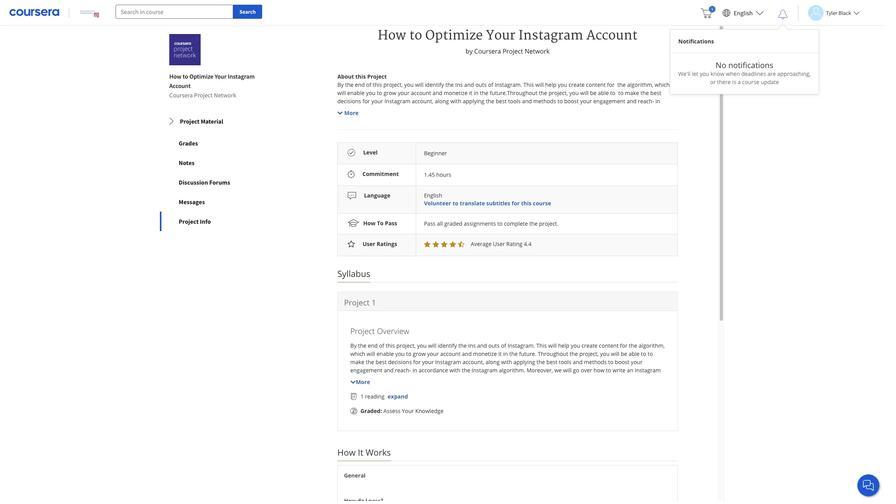 Task type: describe. For each thing, give the bounding box(es) containing it.
project overview
[[350, 327, 409, 337]]

identify inside "by the end of this project, you will identify the ins and outs of instagram. this will help you create content for  the algorithm, which will enable you to grow your account and monetize it in the future. throughout the project, you will be able to  to make the best decisions for your instagram account, along with applying the best tools and methods to boost your engagement and reach- in accordance with the instagram algorithm. moreover, we will go over how to write an instagram bio and we will use different tools to create instagram story highlights that are essential for your business. this guided project is best for instagram users who are looking towards growing their account and increasing their business presence through instagramin this project we will use some free tools like canva, which will help you make different designs easily and the best thing about canva is that it's free!"
[[438, 343, 457, 350]]

is inside notifications no notifications we'll let you know when deadlines are approaching, or there is a course update
[[732, 78, 736, 86]]

by
[[466, 47, 473, 56]]

future.
[[519, 351, 536, 358]]

free! inside about this project by the end of this project, you will identify the ins and outs of instagram. this will help you create content for  the algorithm, which will enable you to grow your account and monetize it in the future.throughout the project, you will be able to  to make the best decisions for your instagram account, along with applying the best tools and methods to boost your engagement and reach- in accordance with the instagram algorithm. moreover, we will go over how to write an instagram bio and we will use different tools to create instagram story highlights that are essential for your business. this guided project is best for instagram users who are looking towards growing their account and increasing their business presence through instagram in this project we will use some free tools like canva, which will help you make different designs easily and the best thing about canva is that it's free!
[[380, 155, 392, 163]]

business. inside "by the end of this project, you will identify the ins and outs of instagram. this will help you create content for  the algorithm, which will enable you to grow your account and monetize it in the future. throughout the project, you will be able to  to make the best decisions for your instagram account, along with applying the best tools and methods to boost your engagement and reach- in accordance with the instagram algorithm. moreover, we will go over how to write an instagram bio and we will use different tools to create instagram story highlights that are essential for your business. this guided project is best for instagram users who are looking towards growing their account and increasing their business presence through instagramin this project we will use some free tools like canva, which will help you make different designs easily and the best thing about canva is that it's free!"
[[597, 376, 621, 383]]

english volunteer to translate subtitles for this course
[[424, 192, 551, 207]]

discussion
[[179, 179, 208, 186]]

we'll
[[678, 70, 690, 78]]

english for english
[[734, 9, 753, 17]]

average user rating 4.4
[[471, 241, 532, 248]]

project info
[[179, 218, 211, 226]]

an inside "by the end of this project, you will identify the ins and outs of instagram. this will help you create content for  the algorithm, which will enable you to grow your account and monetize it in the future. throughout the project, you will be able to  to make the best decisions for your instagram account, along with applying the best tools and methods to boost your engagement and reach- in accordance with the instagram algorithm. moreover, we will go over how to write an instagram bio and we will use different tools to create instagram story highlights that are essential for your business. this guided project is best for instagram users who are looking towards growing their account and increasing their business presence through instagramin this project we will use some free tools like canva, which will help you make different designs easily and the best thing about canva is that it's free!"
[[627, 367, 633, 375]]

search
[[239, 8, 256, 15]]

over inside about this project by the end of this project, you will identify the ins and outs of instagram. this will help you create content for  the algorithm, which will enable you to grow your account and monetize it in the future.throughout the project, you will be able to  to make the best decisions for your instagram account, along with applying the best tools and methods to boost your engagement and reach- in accordance with the instagram algorithm. moreover, we will go over how to write an instagram bio and we will use different tools to create instagram story highlights that are essential for your business. this guided project is best for instagram users who are looking towards growing their account and increasing their business presence through instagram in this project we will use some free tools like canva, which will help you make different designs easily and the best thing about canva is that it's free!
[[499, 106, 511, 113]]

a
[[738, 78, 741, 86]]

tyler
[[826, 9, 837, 16]]

methods inside about this project by the end of this project, you will identify the ins and outs of instagram. this will help you create content for  the algorithm, which will enable you to grow your account and monetize it in the future.throughout the project, you will be able to  to make the best decisions for your instagram account, along with applying the best tools and methods to boost your engagement and reach- in accordance with the instagram algorithm. moreover, we will go over how to write an instagram bio and we will use different tools to create instagram story highlights that are essential for your business. this guided project is best for instagram users who are looking towards growing their account and increasing their business presence through instagram in this project we will use some free tools like canva, which will help you make different designs easily and the best thing about canva is that it's free!
[[533, 97, 556, 105]]

0 vertical spatial 1
[[372, 298, 376, 309]]

project inside 'link'
[[179, 218, 199, 226]]

algorithm, inside about this project by the end of this project, you will identify the ins and outs of instagram. this will help you create content for  the algorithm, which will enable you to grow your account and monetize it in the future.throughout the project, you will be able to  to make the best decisions for your instagram account, along with applying the best tools and methods to boost your engagement and reach- in accordance with the instagram algorithm. moreover, we will go over how to write an instagram bio and we will use different tools to create instagram story highlights that are essential for your business. this guided project is best for instagram users who are looking towards growing their account and increasing their business presence through instagram in this project we will use some free tools like canva, which will help you make different designs easily and the best thing about canva is that it's free!
[[627, 81, 653, 88]]

write inside about this project by the end of this project, you will identify the ins and outs of instagram. this will help you create content for  the algorithm, which will enable you to grow your account and monetize it in the future.throughout the project, you will be able to  to make the best decisions for your instagram account, along with applying the best tools and methods to boost your engagement and reach- in accordance with the instagram algorithm. moreover, we will go over how to write an instagram bio and we will use different tools to create instagram story highlights that are essential for your business. this guided project is best for instagram users who are looking towards growing their account and increasing their business presence through instagram in this project we will use some free tools like canva, which will help you make different designs easily and the best thing about canva is that it's free!
[[531, 106, 544, 113]]

4.4
[[524, 241, 532, 248]]

decisions inside "by the end of this project, you will identify the ins and outs of instagram. this will help you create content for  the algorithm, which will enable you to grow your account and monetize it in the future. throughout the project, you will be able to  to make the best decisions for your instagram account, along with applying the best tools and methods to boost your engagement and reach- in accordance with the instagram algorithm. moreover, we will go over how to write an instagram bio and we will use different tools to create instagram story highlights that are essential for your business. this guided project is best for instagram users who are looking towards growing their account and increasing their business presence through instagramin this project we will use some free tools like canva, which will help you make different designs easily and the best thing about canva is that it's free!"
[[388, 359, 412, 367]]

identify inside about this project by the end of this project, you will identify the ins and outs of instagram. this will help you create content for  the algorithm, which will enable you to grow your account and monetize it in the future.throughout the project, you will be able to  to make the best decisions for your instagram account, along with applying the best tools and methods to boost your engagement and reach- in accordance with the instagram algorithm. moreover, we will go over how to write an instagram bio and we will use different tools to create instagram story highlights that are essential for your business. this guided project is best for instagram users who are looking towards growing their account and increasing their business presence through instagram in this project we will use some free tools like canva, which will help you make different designs easily and the best thing about canva is that it's free!
[[425, 81, 444, 88]]

methods inside "by the end of this project, you will identify the ins and outs of instagram. this will help you create content for  the algorithm, which will enable you to grow your account and monetize it in the future. throughout the project, you will be able to  to make the best decisions for your instagram account, along with applying the best tools and methods to boost your engagement and reach- in accordance with the instagram algorithm. moreover, we will go over how to write an instagram bio and we will use different tools to create instagram story highlights that are essential for your business. this guided project is best for instagram users who are looking towards growing their account and increasing their business presence through instagramin this project we will use some free tools like canva, which will help you make different designs easily and the best thing about canva is that it's free!"
[[584, 359, 607, 367]]

0 horizontal spatial pass
[[385, 220, 397, 227]]

subtitles
[[486, 200, 510, 207]]

end inside about this project by the end of this project, you will identify the ins and outs of instagram. this will help you create content for  the algorithm, which will enable you to grow your account and monetize it in the future.throughout the project, you will be able to  to make the best decisions for your instagram account, along with applying the best tools and methods to boost your engagement and reach- in accordance with the instagram algorithm. moreover, we will go over how to write an instagram bio and we will use different tools to create instagram story highlights that are essential for your business. this guided project is best for instagram users who are looking towards growing their account and increasing their business presence through instagram in this project we will use some free tools like canva, which will help you make different designs easily and the best thing about canva is that it's free!
[[355, 81, 365, 88]]

forums
[[209, 179, 230, 186]]

overview
[[377, 327, 409, 337]]

how to optimize your instagram account by coursera project network
[[378, 28, 638, 56]]

all
[[437, 220, 443, 228]]

discussion forums
[[179, 179, 230, 186]]

discussion forums link
[[160, 173, 273, 192]]

who inside about this project by the end of this project, you will identify the ins and outs of instagram. this will help you create content for  the algorithm, which will enable you to grow your account and monetize it in the future.throughout the project, you will be able to  to make the best decisions for your instagram account, along with applying the best tools and methods to boost your engagement and reach- in accordance with the instagram algorithm. moreover, we will go over how to write an instagram bio and we will use different tools to create instagram story highlights that are essential for your business. this guided project is best for instagram users who are looking towards growing their account and increasing their business presence through instagram in this project we will use some free tools like canva, which will help you make different designs easily and the best thing about canva is that it's free!
[[457, 122, 468, 130]]

for inside english volunteer to translate subtitles for this course
[[512, 200, 520, 207]]

growing inside "by the end of this project, you will identify the ins and outs of instagram. this will help you create content for  the algorithm, which will enable you to grow your account and monetize it in the future. throughout the project, you will be able to  to make the best decisions for your instagram account, along with applying the best tools and methods to boost your engagement and reach- in accordance with the instagram algorithm. moreover, we will go over how to write an instagram bio and we will use different tools to create instagram story highlights that are essential for your business. this guided project is best for instagram users who are looking towards growing their account and increasing their business presence through instagramin this project we will use some free tools like canva, which will help you make different designs easily and the best thing about canva is that it's free!"
[[503, 384, 524, 391]]

tyler black button
[[798, 5, 860, 21]]

grades link
[[160, 134, 273, 153]]

outs inside about this project by the end of this project, you will identify the ins and outs of instagram. this will help you create content for  the algorithm, which will enable you to grow your account and monetize it in the future.throughout the project, you will be able to  to make the best decisions for your instagram account, along with applying the best tools and methods to boost your engagement and reach- in accordance with the instagram algorithm. moreover, we will go over how to write an instagram bio and we will use different tools to create instagram story highlights that are essential for your business. this guided project is best for instagram users who are looking towards growing their account and increasing their business presence through instagram in this project we will use some free tools like canva, which will help you make different designs easily and the best thing about canva is that it's free!
[[475, 81, 487, 88]]

1 vertical spatial more button
[[350, 379, 370, 387]]

0 vertical spatial more button
[[337, 109, 359, 117]]

who inside "by the end of this project, you will identify the ins and outs of instagram. this will help you create content for  the algorithm, which will enable you to grow your account and monetize it in the future. throughout the project, you will be able to  to make the best decisions for your instagram account, along with applying the best tools and methods to boost your engagement and reach- in accordance with the instagram algorithm. moreover, we will go over how to write an instagram bio and we will use different tools to create instagram story highlights that are essential for your business. this guided project is best for instagram users who are looking towards growing their account and increasing their business presence through instagramin this project we will use some free tools like canva, which will help you make different designs easily and the best thing about canva is that it's free!"
[[439, 384, 450, 391]]

free! inside "by the end of this project, you will identify the ins and outs of instagram. this will help you create content for  the algorithm, which will enable you to grow your account and monetize it in the future. throughout the project, you will be able to  to make the best decisions for your instagram account, along with applying the best tools and methods to boost your engagement and reach- in accordance with the instagram algorithm. moreover, we will go over how to write an instagram bio and we will use different tools to create instagram story highlights that are essential for your business. this guided project is best for instagram users who are looking towards growing their account and increasing their business presence through instagramin this project we will use some free tools like canva, which will help you make different designs easily and the best thing about canva is that it's free!"
[[457, 400, 469, 408]]

notes link
[[160, 153, 273, 173]]

expand
[[388, 394, 408, 401]]

syllabus
[[337, 268, 370, 280]]

coursera image
[[9, 6, 59, 19]]

to
[[377, 220, 384, 227]]

applying inside "by the end of this project, you will identify the ins and outs of instagram. this will help you create content for  the algorithm, which will enable you to grow your account and monetize it in the future. throughout the project, you will be able to  to make the best decisions for your instagram account, along with applying the best tools and methods to boost your engagement and reach- in accordance with the instagram algorithm. moreover, we will go over how to write an instagram bio and we will use different tools to create instagram story highlights that are essential for your business. this guided project is best for instagram users who are looking towards growing their account and increasing their business presence through instagramin this project we will use some free tools like canva, which will help you make different designs easily and the best thing about canva is that it's free!"
[[513, 359, 535, 367]]

1 vertical spatial more
[[356, 379, 370, 387]]

no
[[716, 60, 726, 71]]

instagram inside the how to optimize your instagram account coursera project network
[[228, 72, 255, 80]]

end inside "by the end of this project, you will identify the ins and outs of instagram. this will help you create content for  the algorithm, which will enable you to grow your account and monetize it in the future. throughout the project, you will be able to  to make the best decisions for your instagram account, along with applying the best tools and methods to boost your engagement and reach- in accordance with the instagram algorithm. moreover, we will go over how to write an instagram bio and we will use different tools to create instagram story highlights that are essential for your business. this guided project is best for instagram users who are looking towards growing their account and increasing their business presence through instagramin this project we will use some free tools like canva, which will help you make different designs easily and the best thing about canva is that it's free!"
[[368, 343, 378, 350]]

canva, inside about this project by the end of this project, you will identify the ins and outs of instagram. this will help you create content for  the algorithm, which will enable you to grow your account and monetize it in the future.throughout the project, you will be able to  to make the best decisions for your instagram account, along with applying the best tools and methods to boost your engagement and reach- in accordance with the instagram algorithm. moreover, we will go over how to write an instagram bio and we will use different tools to create instagram story highlights that are essential for your business. this guided project is best for instagram users who are looking towards growing their account and increasing their business presence through instagram in this project we will use some free tools like canva, which will help you make different designs easily and the best thing about canva is that it's free!
[[454, 147, 471, 154]]

applying inside about this project by the end of this project, you will identify the ins and outs of instagram. this will help you create content for  the algorithm, which will enable you to grow your account and monetize it in the future.throughout the project, you will be able to  to make the best decisions for your instagram account, along with applying the best tools and methods to boost your engagement and reach- in accordance with the instagram algorithm. moreover, we will go over how to write an instagram bio and we will use different tools to create instagram story highlights that are essential for your business. this guided project is best for instagram users who are looking towards growing their account and increasing their business presence through instagram in this project we will use some free tools like canva, which will help you make different designs easily and the best thing about canva is that it's free!
[[463, 97, 484, 105]]

guided inside "by the end of this project, you will identify the ins and outs of instagram. this will help you create content for  the algorithm, which will enable you to grow your account and monetize it in the future. throughout the project, you will be able to  to make the best decisions for your instagram account, along with applying the best tools and methods to boost your engagement and reach- in accordance with the instagram algorithm. moreover, we will go over how to write an instagram bio and we will use different tools to create instagram story highlights that are essential for your business. this guided project is best for instagram users who are looking towards growing their account and increasing their business presence through instagramin this project we will use some free tools like canva, which will help you make different designs easily and the best thing about canva is that it's free!"
[[634, 376, 652, 383]]

how inside about this project by the end of this project, you will identify the ins and outs of instagram. this will help you create content for  the algorithm, which will enable you to grow your account and monetize it in the future.throughout the project, you will be able to  to make the best decisions for your instagram account, along with applying the best tools and methods to boost your engagement and reach- in accordance with the instagram algorithm. moreover, we will go over how to write an instagram bio and we will use different tools to create instagram story highlights that are essential for your business. this guided project is best for instagram users who are looking towards growing their account and increasing their business presence through instagram in this project we will use some free tools like canva, which will help you make different designs easily and the best thing about canva is that it's free!
[[512, 106, 523, 113]]

able inside about this project by the end of this project, you will identify the ins and outs of instagram. this will help you create content for  the algorithm, which will enable you to grow your account and monetize it in the future.throughout the project, you will be able to  to make the best decisions for your instagram account, along with applying the best tools and methods to boost your engagement and reach- in accordance with the instagram algorithm. moreover, we will go over how to write an instagram bio and we will use different tools to create instagram story highlights that are essential for your business. this guided project is best for instagram users who are looking towards growing their account and increasing their business presence through instagram in this project we will use some free tools like canva, which will help you make different designs easily and the best thing about canva is that it's free!
[[598, 89, 609, 97]]

through inside about this project by the end of this project, you will identify the ins and outs of instagram. this will help you create content for  the algorithm, which will enable you to grow your account and monetize it in the future.throughout the project, you will be able to  to make the best decisions for your instagram account, along with applying the best tools and methods to boost your engagement and reach- in accordance with the instagram algorithm. moreover, we will go over how to write an instagram bio and we will use different tools to create instagram story highlights that are essential for your business. this guided project is best for instagram users who are looking towards growing their account and increasing their business presence through instagram in this project we will use some free tools like canva, which will help you make different designs easily and the best thing about canva is that it's free!
[[337, 130, 358, 138]]

optimize for how to optimize your instagram account by coursera project network
[[425, 28, 483, 43]]

that down future.
[[530, 376, 540, 383]]

project material
[[180, 117, 223, 125]]

:
[[380, 408, 382, 416]]

monetize inside "by the end of this project, you will identify the ins and outs of instagram. this will help you create content for  the algorithm, which will enable you to grow your account and monetize it in the future. throughout the project, you will be able to  to make the best decisions for your instagram account, along with applying the best tools and methods to boost your engagement and reach- in accordance with the instagram algorithm. moreover, we will go over how to write an instagram bio and we will use different tools to create instagram story highlights that are essential for your business. this guided project is best for instagram users who are looking towards growing their account and increasing their business presence through instagramin this project we will use some free tools like canva, which will help you make different designs easily and the best thing about canva is that it's free!"
[[473, 351, 497, 358]]

towards inside "by the end of this project, you will identify the ins and outs of instagram. this will help you create content for  the algorithm, which will enable you to grow your account and monetize it in the future. throughout the project, you will be able to  to make the best decisions for your instagram account, along with applying the best tools and methods to boost your engagement and reach- in accordance with the instagram algorithm. moreover, we will go over how to write an instagram bio and we will use different tools to create instagram story highlights that are essential for your business. this guided project is best for instagram users who are looking towards growing their account and increasing their business presence through instagramin this project we will use some free tools like canva, which will help you make different designs easily and the best thing about canva is that it's free!"
[[481, 384, 502, 391]]

1.45 hours
[[424, 171, 451, 179]]

project up level
[[368, 122, 386, 130]]

knowledge
[[415, 408, 444, 416]]

project material button
[[161, 110, 272, 132]]

complete
[[504, 220, 528, 228]]

canva, inside "by the end of this project, you will identify the ins and outs of instagram. this will help you create content for  the algorithm, which will enable you to grow your account and monetize it in the future. throughout the project, you will be able to  to make the best decisions for your instagram account, along with applying the best tools and methods to boost your engagement and reach- in accordance with the instagram algorithm. moreover, we will go over how to write an instagram bio and we will use different tools to create instagram story highlights that are essential for your business. this guided project is best for instagram users who are looking towards growing their account and increasing their business presence through instagramin this project we will use some free tools like canva, which will help you make different designs easily and the best thing about canva is that it's free!"
[[515, 392, 532, 399]]

rating
[[506, 241, 522, 248]]

along inside about this project by the end of this project, you will identify the ins and outs of instagram. this will help you create content for  the algorithm, which will enable you to grow your account and monetize it in the future.throughout the project, you will be able to  to make the best decisions for your instagram account, along with applying the best tools and methods to boost your engagement and reach- in accordance with the instagram algorithm. moreover, we will go over how to write an instagram bio and we will use different tools to create instagram story highlights that are essential for your business. this guided project is best for instagram users who are looking towards growing their account and increasing their business presence through instagram in this project we will use some free tools like canva, which will help you make different designs easily and the best thing about canva is that it's free!
[[435, 97, 449, 105]]

designs inside "by the end of this project, you will identify the ins and outs of instagram. this will help you create content for  the algorithm, which will enable you to grow your account and monetize it in the future. throughout the project, you will be able to  to make the best decisions for your instagram account, along with applying the best tools and methods to boost your engagement and reach- in accordance with the instagram algorithm. moreover, we will go over how to write an instagram bio and we will use different tools to create instagram story highlights that are essential for your business. this guided project is best for instagram users who are looking towards growing their account and increasing their business presence through instagramin this project we will use some free tools like canva, which will help you make different designs easily and the best thing about canva is that it's free!"
[[622, 392, 642, 399]]

project inside dropdown button
[[180, 117, 199, 125]]

when
[[726, 70, 740, 78]]

increasing inside about this project by the end of this project, you will identify the ins and outs of instagram. this will help you create content for  the algorithm, which will enable you to grow your account and monetize it in the future.throughout the project, you will be able to  to make the best decisions for your instagram account, along with applying the best tools and methods to boost your engagement and reach- in accordance with the instagram algorithm. moreover, we will go over how to write an instagram bio and we will use different tools to create instagram story highlights that are essential for your business. this guided project is best for instagram users who are looking towards growing their account and increasing their business presence through instagram in this project we will use some free tools like canva, which will help you make different designs easily and the best thing about canva is that it's free!
[[590, 122, 616, 130]]

notifications
[[678, 38, 714, 45]]

level
[[363, 149, 378, 156]]

towards inside about this project by the end of this project, you will identify the ins and outs of instagram. this will help you create content for  the algorithm, which will enable you to grow your account and monetize it in the future.throughout the project, you will be able to  to make the best decisions for your instagram account, along with applying the best tools and methods to boost your engagement and reach- in accordance with the instagram algorithm. moreover, we will go over how to write an instagram bio and we will use different tools to create instagram story highlights that are essential for your business. this guided project is best for instagram users who are looking towards growing their account and increasing their business presence through instagram in this project we will use some free tools like canva, which will help you make different designs easily and the best thing about canva is that it's free!
[[499, 122, 520, 130]]

optimize for how to optimize your instagram account coursera project network
[[189, 72, 213, 80]]

hours
[[436, 171, 451, 179]]

about
[[337, 73, 354, 80]]

moreover, inside "by the end of this project, you will identify the ins and outs of instagram. this will help you create content for  the algorithm, which will enable you to grow your account and monetize it in the future. throughout the project, you will be able to  to make the best decisions for your instagram account, along with applying the best tools and methods to boost your engagement and reach- in accordance with the instagram algorithm. moreover, we will go over how to write an instagram bio and we will use different tools to create instagram story highlights that are essential for your business. this guided project is best for instagram users who are looking towards growing their account and increasing their business presence through instagramin this project we will use some free tools like canva, which will help you make different designs easily and the best thing about canva is that it's free!"
[[527, 367, 553, 375]]

like inside about this project by the end of this project, you will identify the ins and outs of instagram. this will help you create content for  the algorithm, which will enable you to grow your account and monetize it in the future.throughout the project, you will be able to  to make the best decisions for your instagram account, along with applying the best tools and methods to boost your engagement and reach- in accordance with the instagram algorithm. moreover, we will go over how to write an instagram bio and we will use different tools to create instagram story highlights that are essential for your business. this guided project is best for instagram users who are looking towards growing their account and increasing their business presence through instagram in this project we will use some free tools like canva, which will help you make different designs easily and the best thing about canva is that it's free!
[[444, 147, 453, 154]]

content inside about this project by the end of this project, you will identify the ins and outs of instagram. this will help you create content for  the algorithm, which will enable you to grow your account and monetize it in the future.throughout the project, you will be able to  to make the best decisions for your instagram account, along with applying the best tools and methods to boost your engagement and reach- in accordance with the instagram algorithm. moreover, we will go over how to write an instagram bio and we will use different tools to create instagram story highlights that are essential for your business. this guided project is best for instagram users who are looking towards growing their account and increasing their business presence through instagram in this project we will use some free tools like canva, which will help you make different designs easily and the best thing about canva is that it's free!
[[586, 81, 606, 88]]

expand button
[[388, 393, 408, 401]]

free inside "by the end of this project, you will identify the ins and outs of instagram. this will help you create content for  the algorithm, which will enable you to grow your account and monetize it in the future. throughout the project, you will be able to  to make the best decisions for your instagram account, along with applying the best tools and methods to boost your engagement and reach- in accordance with the instagram algorithm. moreover, we will go over how to write an instagram bio and we will use different tools to create instagram story highlights that are essential for your business. this guided project is best for instagram users who are looking towards growing their account and increasing their business presence through instagramin this project we will use some free tools like canva, which will help you make different designs easily and the best thing about canva is that it's free!"
[[479, 392, 490, 399]]

graded : assess your knowledge
[[360, 408, 444, 416]]

graded
[[360, 408, 380, 416]]

commitment
[[362, 170, 399, 178]]

some inside about this project by the end of this project, you will identify the ins and outs of instagram. this will help you create content for  the algorithm, which will enable you to grow your account and monetize it in the future.throughout the project, you will be able to  to make the best decisions for your instagram account, along with applying the best tools and methods to boost your engagement and reach- in accordance with the instagram algorithm. moreover, we will go over how to write an instagram bio and we will use different tools to create instagram story highlights that are essential for your business. this guided project is best for instagram users who are looking towards growing their account and increasing their business presence through instagram in this project we will use some free tools like canva, which will help you make different designs easily and the best thing about canva is that it's free!
[[403, 147, 417, 154]]

thing inside about this project by the end of this project, you will identify the ins and outs of instagram. this will help you create content for  the algorithm, which will enable you to grow your account and monetize it in the future.throughout the project, you will be able to  to make the best decisions for your instagram account, along with applying the best tools and methods to boost your engagement and reach- in accordance with the instagram algorithm. moreover, we will go over how to write an instagram bio and we will use different tools to create instagram story highlights that are essential for your business. this guided project is best for instagram users who are looking towards growing their account and increasing their business presence through instagram in this project we will use some free tools like canva, which will help you make different designs easily and the best thing about canva is that it's free!
[[632, 147, 645, 154]]

there
[[717, 78, 731, 86]]

instagramin
[[372, 392, 403, 399]]

thing inside "by the end of this project, you will identify the ins and outs of instagram. this will help you create content for  the algorithm, which will enable you to grow your account and monetize it in the future. throughout the project, you will be able to  to make the best decisions for your instagram account, along with applying the best tools and methods to boost your engagement and reach- in accordance with the instagram algorithm. moreover, we will go over how to write an instagram bio and we will use different tools to create instagram story highlights that are essential for your business. this guided project is best for instagram users who are looking towards growing their account and increasing their business presence through instagramin this project we will use some free tools like canva, which will help you make different designs easily and the best thing about canva is that it's free!"
[[384, 400, 397, 408]]

boost inside "by the end of this project, you will identify the ins and outs of instagram. this will help you create content for  the algorithm, which will enable you to grow your account and monetize it in the future. throughout the project, you will be able to  to make the best decisions for your instagram account, along with applying the best tools and methods to boost your engagement and reach- in accordance with the instagram algorithm. moreover, we will go over how to write an instagram bio and we will use different tools to create instagram story highlights that are essential for your business. this guided project is best for instagram users who are looking towards growing their account and increasing their business presence through instagramin this project we will use some free tools like canva, which will help you make different designs easily and the best thing about canva is that it's free!"
[[615, 359, 629, 367]]

stacked file image
[[350, 394, 357, 401]]

translate
[[460, 200, 485, 207]]

approaching,
[[777, 70, 811, 78]]

course inside english volunteer to translate subtitles for this course
[[533, 200, 551, 207]]

tyler black
[[826, 9, 851, 16]]

about this project by the end of this project, you will identify the ins and outs of instagram. this will help you create content for  the algorithm, which will enable you to grow your account and monetize it in the future.throughout the project, you will be able to  to make the best decisions for your instagram account, along with applying the best tools and methods to boost your engagement and reach- in accordance with the instagram algorithm. moreover, we will go over how to write an instagram bio and we will use different tools to create instagram story highlights that are essential for your business. this guided project is best for instagram users who are looking towards growing their account and increasing their business presence through instagram in this project we will use some free tools like canva, which will help you make different designs easily and the best thing about canva is that it's free!
[[337, 73, 679, 163]]

about inside "by the end of this project, you will identify the ins and outs of instagram. this will help you create content for  the algorithm, which will enable you to grow your account and monetize it in the future. throughout the project, you will be able to  to make the best decisions for your instagram account, along with applying the best tools and methods to boost your engagement and reach- in accordance with the instagram algorithm. moreover, we will go over how to write an instagram bio and we will use different tools to create instagram story highlights that are essential for your business. this guided project is best for instagram users who are looking towards growing their account and increasing their business presence through instagramin this project we will use some free tools like canva, which will help you make different designs easily and the best thing about canva is that it's free!"
[[398, 400, 413, 408]]

graded
[[444, 220, 462, 228]]

grow inside "by the end of this project, you will identify the ins and outs of instagram. this will help you create content for  the algorithm, which will enable you to grow your account and monetize it in the future. throughout the project, you will be able to  to make the best decisions for your instagram account, along with applying the best tools and methods to boost your engagement and reach- in accordance with the instagram algorithm. moreover, we will go over how to write an instagram bio and we will use different tools to create instagram story highlights that are essential for your business. this guided project is best for instagram users who are looking towards growing their account and increasing their business presence through instagramin this project we will use some free tools like canva, which will help you make different designs easily and the best thing about canva is that it's free!"
[[413, 351, 426, 358]]

monetize inside about this project by the end of this project, you will identify the ins and outs of instagram. this will help you create content for  the algorithm, which will enable you to grow your account and monetize it in the future.throughout the project, you will be able to  to make the best decisions for your instagram account, along with applying the best tools and methods to boost your engagement and reach- in accordance with the instagram algorithm. moreover, we will go over how to write an instagram bio and we will use different tools to create instagram story highlights that are essential for your business. this guided project is best for instagram users who are looking towards growing their account and increasing their business presence through instagram in this project we will use some free tools like canva, which will help you make different designs easily and the best thing about canva is that it's free!
[[444, 89, 468, 97]]

notifications no notifications we'll let you know when deadlines are approaching, or there is a course update
[[678, 38, 811, 86]]

decisions inside about this project by the end of this project, you will identify the ins and outs of instagram. this will help you create content for  the algorithm, which will enable you to grow your account and monetize it in the future.throughout the project, you will be able to  to make the best decisions for your instagram account, along with applying the best tools and methods to boost your engagement and reach- in accordance with the instagram algorithm. moreover, we will go over how to write an instagram bio and we will use different tools to create instagram story highlights that are essential for your business. this guided project is best for instagram users who are looking towards growing their account and increasing their business presence through instagram in this project we will use some free tools like canva, which will help you make different designs easily and the best thing about canva is that it's free!
[[337, 97, 361, 105]]

1 vertical spatial 1
[[360, 394, 364, 401]]

account, inside about this project by the end of this project, you will identify the ins and outs of instagram. this will help you create content for  the algorithm, which will enable you to grow your account and monetize it in the future.throughout the project, you will be able to  to make the best decisions for your instagram account, along with applying the best tools and methods to boost your engagement and reach- in accordance with the instagram algorithm. moreover, we will go over how to write an instagram bio and we will use different tools to create instagram story highlights that are essential for your business. this guided project is best for instagram users who are looking towards growing their account and increasing their business presence through instagram in this project we will use some free tools like canva, which will help you make different designs easily and the best thing about canva is that it's free!
[[412, 97, 433, 105]]

1 reading expand
[[360, 394, 408, 401]]

business. inside about this project by the end of this project, you will identify the ins and outs of instagram. this will help you create content for  the algorithm, which will enable you to grow your account and monetize it in the future.throughout the project, you will be able to  to make the best decisions for your instagram account, along with applying the best tools and methods to boost your engagement and reach- in accordance with the instagram algorithm. moreover, we will go over how to write an instagram bio and we will use different tools to create instagram story highlights that are essential for your business. this guided project is best for instagram users who are looking towards growing their account and increasing their business presence through instagram in this project we will use some free tools like canva, which will help you make different designs easily and the best thing about canva is that it's free!
[[490, 114, 514, 121]]

future.throughout
[[490, 89, 537, 97]]

write inside "by the end of this project, you will identify the ins and outs of instagram. this will help you create content for  the algorithm, which will enable you to grow your account and monetize it in the future. throughout the project, you will be able to  to make the best decisions for your instagram account, along with applying the best tools and methods to boost your engagement and reach- in accordance with the instagram algorithm. moreover, we will go over how to write an instagram bio and we will use different tools to create instagram story highlights that are essential for your business. this guided project is best for instagram users who are looking towards growing their account and increasing their business presence through instagramin this project we will use some free tools like canva, which will help you make different designs easily and the best thing about canva is that it's free!"
[[613, 367, 625, 375]]

english for english volunteer to translate subtitles for this course
[[424, 192, 442, 199]]

pass all graded assignments to complete the project.
[[424, 220, 558, 228]]

how it works
[[337, 447, 391, 459]]

are inside notifications no notifications we'll let you know when deadlines are approaching, or there is a course update
[[767, 70, 776, 78]]

info
[[200, 218, 211, 226]]

average
[[471, 241, 492, 248]]

users inside "by the end of this project, you will identify the ins and outs of instagram. this will help you create content for  the algorithm, which will enable you to grow your account and monetize it in the future. throughout the project, you will be able to  to make the best decisions for your instagram account, along with applying the best tools and methods to boost your engagement and reach- in accordance with the instagram algorithm. moreover, we will go over how to write an instagram bio and we will use different tools to create instagram story highlights that are essential for your business. this guided project is best for instagram users who are looking towards growing their account and increasing their business presence through instagramin this project we will use some free tools like canva, which will help you make different designs easily and the best thing about canva is that it's free!"
[[424, 384, 438, 391]]

reading
[[365, 394, 385, 401]]

in
[[337, 147, 342, 154]]

account, inside "by the end of this project, you will identify the ins and outs of instagram. this will help you create content for  the algorithm, which will enable you to grow your account and monetize it in the future. throughout the project, you will be able to  to make the best decisions for your instagram account, along with applying the best tools and methods to boost your engagement and reach- in accordance with the instagram algorithm. moreover, we will go over how to write an instagram bio and we will use different tools to create instagram story highlights that are essential for your business. this guided project is best for instagram users who are looking towards growing their account and increasing their business presence through instagramin this project we will use some free tools like canva, which will help you make different designs easily and the best thing about canva is that it's free!"
[[462, 359, 484, 367]]

guided inside about this project by the end of this project, you will identify the ins and outs of instagram. this will help you create content for  the algorithm, which will enable you to grow your account and monetize it in the future.throughout the project, you will be able to  to make the best decisions for your instagram account, along with applying the best tools and methods to boost your engagement and reach- in accordance with the instagram algorithm. moreover, we will go over how to write an instagram bio and we will use different tools to create instagram story highlights that are essential for your business. this guided project is best for instagram users who are looking towards growing their account and increasing their business presence through instagram in this project we will use some free tools like canva, which will help you make different designs easily and the best thing about canva is that it's free!
[[349, 122, 367, 130]]

search button
[[233, 5, 262, 19]]

about inside about this project by the end of this project, you will identify the ins and outs of instagram. this will help you create content for  the algorithm, which will enable you to grow your account and monetize it in the future.throughout the project, you will be able to  to make the best decisions for your instagram account, along with applying the best tools and methods to boost your engagement and reach- in accordance with the instagram algorithm. moreover, we will go over how to write an instagram bio and we will use different tools to create instagram story highlights that are essential for your business. this guided project is best for instagram users who are looking towards growing their account and increasing their business presence through instagram in this project we will use some free tools like canva, which will help you make different designs easily and the best thing about canva is that it's free!
[[646, 147, 661, 154]]

how for how to optimize your instagram account by coursera project network
[[378, 28, 406, 43]]

presence inside about this project by the end of this project, you will identify the ins and outs of instagram. this will help you create content for  the algorithm, which will enable you to grow your account and monetize it in the future.throughout the project, you will be able to  to make the best decisions for your instagram account, along with applying the best tools and methods to boost your engagement and reach- in accordance with the instagram algorithm. moreover, we will go over how to write an instagram bio and we will use different tools to create instagram story highlights that are essential for your business. this guided project is best for instagram users who are looking towards growing their account and increasing their business presence through instagram in this project we will use some free tools like canva, which will help you make different designs easily and the best thing about canva is that it's free!
[[654, 122, 678, 130]]

how to optimize your instagram account coursera project network
[[169, 72, 255, 99]]

instagram. inside about this project by the end of this project, you will identify the ins and outs of instagram. this will help you create content for  the algorithm, which will enable you to grow your account and monetize it in the future.throughout the project, you will be able to  to make the best decisions for your instagram account, along with applying the best tools and methods to boost your engagement and reach- in accordance with the instagram algorithm. moreover, we will go over how to write an instagram bio and we will use different tools to create instagram story highlights that are essential for your business. this guided project is best for instagram users who are looking towards growing their account and increasing their business presence through instagram in this project we will use some free tools like canva, which will help you make different designs easily and the best thing about canva is that it's free!
[[495, 81, 522, 88]]

it's inside "by the end of this project, you will identify the ins and outs of instagram. this will help you create content for  the algorithm, which will enable you to grow your account and monetize it in the future. throughout the project, you will be able to  to make the best decisions for your instagram account, along with applying the best tools and methods to boost your engagement and reach- in accordance with the instagram algorithm. moreover, we will go over how to write an instagram bio and we will use different tools to create instagram story highlights that are essential for your business. this guided project is best for instagram users who are looking towards growing their account and increasing their business presence through instagramin this project we will use some free tools like canva, which will help you make different designs easily and the best thing about canva is that it's free!"
[[449, 400, 456, 408]]

your inside the how to optimize your instagram account coursera project network
[[215, 72, 227, 80]]

assess
[[383, 408, 400, 416]]

how for how to optimize your instagram account coursera project network
[[169, 72, 181, 80]]

grades
[[179, 139, 198, 147]]

general
[[344, 473, 366, 480]]

network inside the how to optimize your instagram account coursera project network
[[214, 91, 236, 99]]

know
[[711, 70, 724, 78]]

hide notifications image
[[778, 10, 788, 19]]

update
[[761, 78, 779, 86]]

some inside "by the end of this project, you will identify the ins and outs of instagram. this will help you create content for  the algorithm, which will enable you to grow your account and monetize it in the future. throughout the project, you will be able to  to make the best decisions for your instagram account, along with applying the best tools and methods to boost your engagement and reach- in accordance with the instagram algorithm. moreover, we will go over how to write an instagram bio and we will use different tools to create instagram story highlights that are essential for your business. this guided project is best for instagram users who are looking towards growing their account and increasing their business presence through instagramin this project we will use some free tools like canva, which will help you make different designs easily and the best thing about canva is that it's free!"
[[464, 392, 478, 399]]

essential inside about this project by the end of this project, you will identify the ins and outs of instagram. this will help you create content for  the algorithm, which will enable you to grow your account and monetize it in the future.throughout the project, you will be able to  to make the best decisions for your instagram account, along with applying the best tools and methods to boost your engagement and reach- in accordance with the instagram algorithm. moreover, we will go over how to write an instagram bio and we will use different tools to create instagram story highlights that are essential for your business. this guided project is best for instagram users who are looking towards growing their account and increasing their business presence through instagram in this project we will use some free tools like canva, which will help you make different designs easily and the best thing about canva is that it's free!
[[444, 114, 467, 121]]

1 horizontal spatial pass
[[424, 220, 436, 228]]

story inside about this project by the end of this project, you will identify the ins and outs of instagram. this will help you create content for  the algorithm, which will enable you to grow your account and monetize it in the future.throughout the project, you will be able to  to make the best decisions for your instagram account, along with applying the best tools and methods to boost your engagement and reach- in accordance with the instagram algorithm. moreover, we will go over how to write an instagram bio and we will use different tools to create instagram story highlights that are essential for your business. this guided project is best for instagram users who are looking towards growing their account and increasing their business presence through instagram in this project we will use some free tools like canva, which will help you make different designs easily and the best thing about canva is that it's free!
[[382, 114, 395, 121]]

black
[[838, 9, 851, 16]]

account for how to optimize your instagram account by coursera project network
[[586, 28, 638, 43]]

by inside "by the end of this project, you will identify the ins and outs of instagram. this will help you create content for  the algorithm, which will enable you to grow your account and monetize it in the future. throughout the project, you will be able to  to make the best decisions for your instagram account, along with applying the best tools and methods to boost your engagement and reach- in accordance with the instagram algorithm. moreover, we will go over how to write an instagram bio and we will use different tools to create instagram story highlights that are essential for your business. this guided project is best for instagram users who are looking towards growing their account and increasing their business presence through instagramin this project we will use some free tools like canva, which will help you make different designs easily and the best thing about canva is that it's free!"
[[350, 343, 357, 350]]

messages
[[179, 198, 205, 206]]

0 vertical spatial more
[[344, 109, 359, 117]]

highlights inside "by the end of this project, you will identify the ins and outs of instagram. this will help you create content for  the algorithm, which will enable you to grow your account and monetize it in the future. throughout the project, you will be able to  to make the best decisions for your instagram account, along with applying the best tools and methods to boost your engagement and reach- in accordance with the instagram algorithm. moreover, we will go over how to write an instagram bio and we will use different tools to create instagram story highlights that are essential for your business. this guided project is best for instagram users who are looking towards growing their account and increasing their business presence through instagramin this project we will use some free tools like canva, which will help you make different designs easily and the best thing about canva is that it's free!"
[[503, 376, 528, 383]]

material
[[201, 117, 223, 125]]

presence inside "by the end of this project, you will identify the ins and outs of instagram. this will help you create content for  the algorithm, which will enable you to grow your account and monetize it in the future. throughout the project, you will be able to  to make the best decisions for your instagram account, along with applying the best tools and methods to boost your engagement and reach- in accordance with the instagram algorithm. moreover, we will go over how to write an instagram bio and we will use different tools to create instagram story highlights that are essential for your business. this guided project is best for instagram users who are looking towards growing their account and increasing their business presence through instagramin this project we will use some free tools like canva, which will help you make different designs easily and the best thing about canva is that it's free!"
[[637, 384, 660, 391]]

beginner
[[424, 150, 447, 157]]



Task type: vqa. For each thing, say whether or not it's contained in the screenshot.
top career
no



Task type: locate. For each thing, give the bounding box(es) containing it.
volunteer to translate subtitles for this course link
[[424, 200, 551, 207]]

decisions down about
[[337, 97, 361, 105]]

0 horizontal spatial it
[[469, 89, 472, 97]]

1 vertical spatial monetize
[[473, 351, 497, 358]]

0 horizontal spatial easily
[[582, 147, 597, 154]]

0 horizontal spatial network
[[214, 91, 236, 99]]

by the end of this project, you will identify the ins and outs of instagram. this will help you create content for  the algorithm, which will enable you to grow your account and monetize it in the future. throughout the project, you will be able to  to make the best decisions for your instagram account, along with applying the best tools and methods to boost your engagement and reach- in accordance with the instagram algorithm. moreover, we will go over how to write an instagram bio and we will use different tools to create instagram story highlights that are essential for your business. this guided project is best for instagram users who are looking towards growing their account and increasing their business presence through instagramin this project we will use some free tools like canva, which will help you make different designs easily and the best thing about canva is that it's free!
[[350, 343, 665, 408]]

users inside about this project by the end of this project, you will identify the ins and outs of instagram. this will help you create content for  the algorithm, which will enable you to grow your account and monetize it in the future.throughout the project, you will be able to  to make the best decisions for your instagram account, along with applying the best tools and methods to boost your engagement and reach- in accordance with the instagram algorithm. moreover, we will go over how to write an instagram bio and we will use different tools to create instagram story highlights that are essential for your business. this guided project is best for instagram users who are looking towards growing their account and increasing their business presence through instagram in this project we will use some free tools like canva, which will help you make different designs easily and the best thing about canva is that it's free!
[[442, 122, 455, 130]]

decisions
[[337, 97, 361, 105], [388, 359, 412, 367]]

enable down project overview
[[377, 351, 394, 358]]

1 vertical spatial your
[[215, 72, 227, 80]]

project up knowledge
[[415, 392, 433, 399]]

this
[[355, 73, 366, 80], [373, 81, 382, 88], [344, 147, 353, 154], [521, 200, 531, 207], [386, 343, 395, 350], [405, 392, 414, 399]]

help center image
[[864, 482, 873, 491]]

it
[[358, 447, 363, 459]]

0 vertical spatial free!
[[380, 155, 392, 163]]

by
[[337, 81, 344, 88], [350, 343, 357, 350]]

growing inside about this project by the end of this project, you will identify the ins and outs of instagram. this will help you create content for  the algorithm, which will enable you to grow your account and monetize it in the future.throughout the project, you will be able to  to make the best decisions for your instagram account, along with applying the best tools and methods to boost your engagement and reach- in accordance with the instagram algorithm. moreover, we will go over how to write an instagram bio and we will use different tools to create instagram story highlights that are essential for your business. this guided project is best for instagram users who are looking towards growing their account and increasing their business presence through instagram in this project we will use some free tools like canva, which will help you make different designs easily and the best thing about canva is that it's free!
[[521, 122, 542, 130]]

ins inside about this project by the end of this project, you will identify the ins and outs of instagram. this will help you create content for  the algorithm, which will enable you to grow your account and monetize it in the future.throughout the project, you will be able to  to make the best decisions for your instagram account, along with applying the best tools and methods to boost your engagement and reach- in accordance with the instagram algorithm. moreover, we will go over how to write an instagram bio and we will use different tools to create instagram story highlights that are essential for your business. this guided project is best for instagram users who are looking towards growing their account and increasing their business presence through instagram in this project we will use some free tools like canva, which will help you make different designs easily and the best thing about canva is that it's free!
[[455, 81, 463, 88]]

guided
[[349, 122, 367, 130], [634, 376, 652, 383]]

0 vertical spatial ins
[[455, 81, 463, 88]]

easily
[[582, 147, 597, 154], [643, 392, 658, 399]]

course down deadlines
[[742, 78, 759, 86]]

through up in at the left of page
[[337, 130, 358, 138]]

1 horizontal spatial how
[[594, 367, 604, 375]]

0 horizontal spatial some
[[403, 147, 417, 154]]

boost
[[564, 97, 579, 105], [615, 359, 629, 367]]

algorithm, inside "by the end of this project, you will identify the ins and outs of instagram. this will help you create content for  the algorithm, which will enable you to grow your account and monetize it in the future. throughout the project, you will be able to  to make the best decisions for your instagram account, along with applying the best tools and methods to boost your engagement and reach- in accordance with the instagram algorithm. moreover, we will go over how to write an instagram bio and we will use different tools to create instagram story highlights that are essential for your business. this guided project is best for instagram users who are looking towards growing their account and increasing their business presence through instagramin this project we will use some free tools like canva, which will help you make different designs easily and the best thing about canva is that it's free!"
[[639, 343, 665, 350]]

through inside "by the end of this project, you will identify the ins and outs of instagram. this will help you create content for  the algorithm, which will enable you to grow your account and monetize it in the future. throughout the project, you will be able to  to make the best decisions for your instagram account, along with applying the best tools and methods to boost your engagement and reach- in accordance with the instagram algorithm. moreover, we will go over how to write an instagram bio and we will use different tools to create instagram story highlights that are essential for your business. this guided project is best for instagram users who are looking towards growing their account and increasing their business presence through instagramin this project we will use some free tools like canva, which will help you make different designs easily and the best thing about canva is that it's free!"
[[350, 392, 371, 399]]

decisions down overview
[[388, 359, 412, 367]]

it's inside about this project by the end of this project, you will identify the ins and outs of instagram. this will help you create content for  the algorithm, which will enable you to grow your account and monetize it in the future.throughout the project, you will be able to  to make the best decisions for your instagram account, along with applying the best tools and methods to boost your engagement and reach- in accordance with the instagram algorithm. moreover, we will go over how to write an instagram bio and we will use different tools to create instagram story highlights that are essential for your business. this guided project is best for instagram users who are looking towards growing their account and increasing their business presence through instagram in this project we will use some free tools like canva, which will help you make different designs easily and the best thing about canva is that it's free!
[[372, 155, 378, 163]]

0 horizontal spatial be
[[590, 89, 596, 97]]

write
[[531, 106, 544, 113], [613, 367, 625, 375]]

0 horizontal spatial story
[[382, 114, 395, 121]]

that up the "commitment"
[[360, 155, 370, 163]]

canva up knowledge
[[415, 400, 430, 408]]

1 vertical spatial designs
[[622, 392, 642, 399]]

instagram. inside "by the end of this project, you will identify the ins and outs of instagram. this will help you create content for  the algorithm, which will enable you to grow your account and monetize it in the future. throughout the project, you will be able to  to make the best decisions for your instagram account, along with applying the best tools and methods to boost your engagement and reach- in accordance with the instagram algorithm. moreover, we will go over how to write an instagram bio and we will use different tools to create instagram story highlights that are essential for your business. this guided project is best for instagram users who are looking towards growing their account and increasing their business presence through instagramin this project we will use some free tools like canva, which will help you make different designs easily and the best thing about canva is that it's free!"
[[508, 343, 535, 350]]

1 vertical spatial it's
[[449, 400, 456, 408]]

business inside about this project by the end of this project, you will identify the ins and outs of instagram. this will help you create content for  the algorithm, which will enable you to grow your account and monetize it in the future.throughout the project, you will be able to  to make the best decisions for your instagram account, along with applying the best tools and methods to boost your engagement and reach- in accordance with the instagram algorithm. moreover, we will go over how to write an instagram bio and we will use different tools to create instagram story highlights that are essential for your business. this guided project is best for instagram users who are looking towards growing their account and increasing their business presence through instagram in this project we will use some free tools like canva, which will help you make different designs easily and the best thing about canva is that it's free!
[[631, 122, 653, 130]]

0 vertical spatial moreover,
[[445, 106, 472, 113]]

along inside "by the end of this project, you will identify the ins and outs of instagram. this will help you create content for  the algorithm, which will enable you to grow your account and monetize it in the future. throughout the project, you will be able to  to make the best decisions for your instagram account, along with applying the best tools and methods to boost your engagement and reach- in accordance with the instagram algorithm. moreover, we will go over how to write an instagram bio and we will use different tools to create instagram story highlights that are essential for your business. this guided project is best for instagram users who are looking towards growing their account and increasing their business presence through instagramin this project we will use some free tools like canva, which will help you make different designs easily and the best thing about canva is that it's free!"
[[486, 359, 500, 367]]

0 horizontal spatial account
[[169, 82, 191, 90]]

1 vertical spatial engagement
[[350, 367, 382, 375]]

1 vertical spatial free
[[479, 392, 490, 399]]

it's
[[372, 155, 378, 163], [449, 400, 456, 408]]

story inside "by the end of this project, you will identify the ins and outs of instagram. this will help you create content for  the algorithm, which will enable you to grow your account and monetize it in the future. throughout the project, you will be able to  to make the best decisions for your instagram account, along with applying the best tools and methods to boost your engagement and reach- in accordance with the instagram algorithm. moreover, we will go over how to write an instagram bio and we will use different tools to create instagram story highlights that are essential for your business. this guided project is best for instagram users who are looking towards growing their account and increasing their business presence through instagramin this project we will use some free tools like canva, which will help you make different designs easily and the best thing about canva is that it's free!"
[[489, 376, 502, 383]]

that up knowledge
[[437, 400, 447, 408]]

content
[[586, 81, 606, 88], [599, 343, 619, 350]]

1 up project overview
[[372, 298, 376, 309]]

free
[[418, 147, 429, 154], [479, 392, 490, 399]]

growing
[[521, 122, 542, 130], [503, 384, 524, 391]]

network
[[525, 47, 550, 56], [214, 91, 236, 99]]

0 horizontal spatial bio
[[350, 376, 358, 383]]

accordance inside "by the end of this project, you will identify the ins and outs of instagram. this will help you create content for  the algorithm, which will enable you to grow your account and monetize it in the future. throughout the project, you will be able to  to make the best decisions for your instagram account, along with applying the best tools and methods to boost your engagement and reach- in accordance with the instagram algorithm. moreover, we will go over how to write an instagram bio and we will use different tools to create instagram story highlights that are essential for your business. this guided project is best for instagram users who are looking towards growing their account and increasing their business presence through instagramin this project we will use some free tools like canva, which will help you make different designs easily and the best thing about canva is that it's free!"
[[419, 367, 448, 375]]

project
[[368, 122, 386, 130], [354, 147, 372, 154], [350, 384, 368, 391], [415, 392, 433, 399]]

or
[[710, 78, 716, 86]]

optimize inside 'how to optimize your instagram account by coursera project network'
[[425, 28, 483, 43]]

more button down about
[[337, 109, 359, 117]]

0 vertical spatial business.
[[490, 114, 514, 121]]

able inside "by the end of this project, you will identify the ins and outs of instagram. this will help you create content for  the algorithm, which will enable you to grow your account and monetize it in the future. throughout the project, you will be able to  to make the best decisions for your instagram account, along with applying the best tools and methods to boost your engagement and reach- in accordance with the instagram algorithm. moreover, we will go over how to write an instagram bio and we will use different tools to create instagram story highlights that are essential for your business. this guided project is best for instagram users who are looking towards growing their account and increasing their business presence through instagramin this project we will use some free tools like canva, which will help you make different designs easily and the best thing about canva is that it's free!"
[[629, 351, 640, 358]]

0 horizontal spatial applying
[[463, 97, 484, 105]]

1 horizontal spatial account
[[586, 28, 638, 43]]

business
[[631, 122, 653, 130], [613, 384, 635, 391]]

1 horizontal spatial an
[[627, 367, 633, 375]]

1 horizontal spatial some
[[464, 392, 478, 399]]

to
[[409, 28, 422, 43], [183, 72, 188, 80], [377, 89, 382, 97], [610, 89, 615, 97], [618, 89, 624, 97], [557, 97, 563, 105], [525, 106, 530, 113], [668, 106, 673, 113], [453, 200, 458, 207], [497, 220, 503, 228], [406, 351, 411, 358], [641, 351, 646, 358], [648, 351, 653, 358], [608, 359, 613, 367], [606, 367, 611, 375], [438, 376, 443, 383]]

will
[[415, 81, 423, 88], [535, 81, 544, 88], [337, 89, 346, 97], [580, 89, 589, 97], [482, 106, 490, 113], [610, 106, 619, 113], [383, 147, 391, 154], [489, 147, 498, 154], [428, 343, 436, 350], [548, 343, 557, 350], [367, 351, 375, 358], [611, 351, 619, 358], [563, 367, 572, 375], [380, 376, 388, 383], [443, 392, 452, 399], [550, 392, 558, 399]]

1 vertical spatial canva,
[[515, 392, 532, 399]]

project 1
[[344, 298, 376, 309]]

let
[[692, 70, 698, 78]]

pass left all
[[424, 220, 436, 228]]

1 right stacked file icon
[[360, 394, 364, 401]]

1 vertical spatial story
[[489, 376, 502, 383]]

works
[[366, 447, 391, 459]]

0 vertical spatial bio
[[581, 106, 589, 113]]

looking inside about this project by the end of this project, you will identify the ins and outs of instagram. this will help you create content for  the algorithm, which will enable you to grow your account and monetize it in the future.throughout the project, you will be able to  to make the best decisions for your instagram account, along with applying the best tools and methods to boost your engagement and reach- in accordance with the instagram algorithm. moreover, we will go over how to write an instagram bio and we will use different tools to create instagram story highlights that are essential for your business. this guided project is best for instagram users who are looking towards growing their account and increasing their business presence through instagram in this project we will use some free tools like canva, which will help you make different designs easily and the best thing about canva is that it's free!
[[479, 122, 498, 130]]

messages link
[[160, 192, 273, 212]]

more down about
[[344, 109, 359, 117]]

0 horizontal spatial essential
[[444, 114, 467, 121]]

language
[[364, 192, 390, 199]]

account
[[586, 28, 638, 43], [169, 82, 191, 90]]

more
[[344, 109, 359, 117], [356, 379, 370, 387]]

1 horizontal spatial reach-
[[638, 97, 654, 105]]

1 horizontal spatial grow
[[413, 351, 426, 358]]

grow
[[384, 89, 396, 97], [413, 351, 426, 358]]

by inside about this project by the end of this project, you will identify the ins and outs of instagram. this will help you create content for  the algorithm, which will enable you to grow your account and monetize it in the future.throughout the project, you will be able to  to make the best decisions for your instagram account, along with applying the best tools and methods to boost your engagement and reach- in accordance with the instagram algorithm. moreover, we will go over how to write an instagram bio and we will use different tools to create instagram story highlights that are essential for your business. this guided project is best for instagram users who are looking towards growing their account and increasing their business presence through instagram in this project we will use some free tools like canva, which will help you make different designs easily and the best thing about canva is that it's free!
[[337, 81, 344, 88]]

0 vertical spatial business
[[631, 122, 653, 130]]

to inside 'how to optimize your instagram account by coursera project network'
[[409, 28, 422, 43]]

and
[[464, 81, 474, 88], [433, 89, 442, 97], [522, 97, 532, 105], [627, 97, 637, 105], [590, 106, 600, 113], [578, 122, 588, 130], [598, 147, 608, 154], [477, 343, 487, 350], [462, 351, 472, 358], [573, 359, 583, 367], [384, 367, 394, 375], [360, 376, 370, 383], [561, 384, 570, 391], [350, 400, 360, 408]]

1 vertical spatial outs
[[488, 343, 500, 350]]

0 vertical spatial how
[[512, 106, 523, 113]]

essential inside "by the end of this project, you will identify the ins and outs of instagram. this will help you create content for  the algorithm, which will enable you to grow your account and monetize it in the future. throughout the project, you will be able to  to make the best decisions for your instagram account, along with applying the best tools and methods to boost your engagement and reach- in accordance with the instagram algorithm. moreover, we will go over how to write an instagram bio and we will use different tools to create instagram story highlights that are essential for your business. this guided project is best for instagram users who are looking towards growing their account and increasing their business presence through instagramin this project we will use some free tools like canva, which will help you make different designs easily and the best thing about canva is that it's free!"
[[551, 376, 574, 383]]

user left ratings
[[363, 241, 375, 248]]

project right in at the left of page
[[354, 147, 372, 154]]

best
[[650, 89, 661, 97], [496, 97, 507, 105], [393, 122, 404, 130], [619, 147, 630, 154], [376, 359, 387, 367], [546, 359, 557, 367], [375, 384, 386, 391], [371, 400, 382, 408]]

canva,
[[454, 147, 471, 154], [515, 392, 532, 399]]

1 horizontal spatial engagement
[[593, 97, 625, 105]]

project info link
[[160, 212, 273, 231]]

chat with us image
[[862, 480, 875, 493]]

an
[[546, 106, 552, 113], [627, 367, 633, 375]]

users
[[442, 122, 455, 130], [424, 384, 438, 391]]

2 horizontal spatial your
[[486, 28, 515, 43]]

1.45
[[424, 171, 435, 179]]

1 vertical spatial growing
[[503, 384, 524, 391]]

users up beginner
[[442, 122, 455, 130]]

how inside the how to optimize your instagram account coursera project network
[[169, 72, 181, 80]]

1 vertical spatial identify
[[438, 343, 457, 350]]

reach-
[[638, 97, 654, 105], [395, 367, 411, 375]]

by down about
[[337, 81, 344, 88]]

pass right to
[[385, 220, 397, 227]]

business inside "by the end of this project, you will identify the ins and outs of instagram. this will help you create content for  the algorithm, which will enable you to grow your account and monetize it in the future. throughout the project, you will be able to  to make the best decisions for your instagram account, along with applying the best tools and methods to boost your engagement and reach- in accordance with the instagram algorithm. moreover, we will go over how to write an instagram bio and we will use different tools to create instagram story highlights that are essential for your business. this guided project is best for instagram users who are looking towards growing their account and increasing their business presence through instagramin this project we will use some free tools like canva, which will help you make different designs easily and the best thing about canva is that it's free!"
[[613, 384, 635, 391]]

1 user from the left
[[363, 241, 375, 248]]

your
[[398, 89, 409, 97], [371, 97, 383, 105], [580, 97, 592, 105], [477, 114, 489, 121], [427, 351, 439, 358], [422, 359, 434, 367], [631, 359, 643, 367], [584, 376, 596, 383]]

shopping cart: 1 item image
[[701, 6, 716, 18]]

reach- inside about this project by the end of this project, you will identify the ins and outs of instagram. this will help you create content for  the algorithm, which will enable you to grow your account and monetize it in the future.throughout the project, you will be able to  to make the best decisions for your instagram account, along with applying the best tools and methods to boost your engagement and reach- in accordance with the instagram algorithm. moreover, we will go over how to write an instagram bio and we will use different tools to create instagram story highlights that are essential for your business. this guided project is best for instagram users who are looking towards growing their account and increasing their business presence through instagram in this project we will use some free tools like canva, which will help you make different designs easily and the best thing about canva is that it's free!
[[638, 97, 654, 105]]

coursera up project material
[[169, 91, 193, 99]]

it inside about this project by the end of this project, you will identify the ins and outs of instagram. this will help you create content for  the algorithm, which will enable you to grow your account and monetize it in the future.throughout the project, you will be able to  to make the best decisions for your instagram account, along with applying the best tools and methods to boost your engagement and reach- in accordance with the instagram algorithm. moreover, we will go over how to write an instagram bio and we will use different tools to create instagram story highlights that are essential for your business. this guided project is best for instagram users who are looking towards growing their account and increasing their business presence through instagram in this project we will use some free tools like canva, which will help you make different designs easily and the best thing about canva is that it's free!
[[469, 89, 472, 97]]

go inside about this project by the end of this project, you will identify the ins and outs of instagram. this will help you create content for  the algorithm, which will enable you to grow your account and monetize it in the future.throughout the project, you will be able to  to make the best decisions for your instagram account, along with applying the best tools and methods to boost your engagement and reach- in accordance with the instagram algorithm. moreover, we will go over how to write an instagram bio and we will use different tools to create instagram story highlights that are essential for your business. this guided project is best for instagram users who are looking towards growing their account and increasing their business presence through instagram in this project we will use some free tools like canva, which will help you make different designs easily and the best thing about canva is that it's free!
[[492, 106, 498, 113]]

0 vertical spatial able
[[598, 89, 609, 97]]

2 user from the left
[[493, 241, 505, 248]]

coursera right 'by'
[[474, 47, 501, 56]]

methods
[[533, 97, 556, 105], [584, 359, 607, 367]]

0 vertical spatial through
[[337, 130, 358, 138]]

0 vertical spatial like
[[444, 147, 453, 154]]

you
[[700, 70, 709, 78], [404, 81, 414, 88], [558, 81, 567, 88], [366, 89, 375, 97], [569, 89, 579, 97], [512, 147, 521, 154], [417, 343, 427, 350], [571, 343, 580, 350], [395, 351, 405, 358], [600, 351, 610, 358], [572, 392, 582, 399]]

1 horizontal spatial about
[[646, 147, 661, 154]]

optimize up 'by'
[[425, 28, 483, 43]]

your inside 'how to optimize your instagram account by coursera project network'
[[486, 28, 515, 43]]

1 horizontal spatial by
[[350, 343, 357, 350]]

engagement inside about this project by the end of this project, you will identify the ins and outs of instagram. this will help you create content for  the algorithm, which will enable you to grow your account and monetize it in the future.throughout the project, you will be able to  to make the best decisions for your instagram account, along with applying the best tools and methods to boost your engagement and reach- in accordance with the instagram algorithm. moreover, we will go over how to write an instagram bio and we will use different tools to create instagram story highlights that are essential for your business. this guided project is best for instagram users who are looking towards growing their account and increasing their business presence through instagram in this project we will use some free tools like canva, which will help you make different designs easily and the best thing about canva is that it's free!
[[593, 97, 625, 105]]

1 horizontal spatial able
[[629, 351, 640, 358]]

Search in course text field
[[116, 5, 233, 19]]

be inside about this project by the end of this project, you will identify the ins and outs of instagram. this will help you create content for  the algorithm, which will enable you to grow your account and monetize it in the future.throughout the project, you will be able to  to make the best decisions for your instagram account, along with applying the best tools and methods to boost your engagement and reach- in accordance with the instagram algorithm. moreover, we will go over how to write an instagram bio and we will use different tools to create instagram story highlights that are essential for your business. this guided project is best for instagram users who are looking towards growing their account and increasing their business presence through instagram in this project we will use some free tools like canva, which will help you make different designs easily and the best thing about canva is that it's free!
[[590, 89, 596, 97]]

coursera inside 'how to optimize your instagram account by coursera project network'
[[474, 47, 501, 56]]

0 vertical spatial enable
[[347, 89, 365, 97]]

1 horizontal spatial moreover,
[[527, 367, 553, 375]]

0 horizontal spatial course
[[533, 200, 551, 207]]

notes
[[179, 159, 194, 167]]

growing down future.throughout
[[521, 122, 542, 130]]

outs
[[475, 81, 487, 88], [488, 343, 500, 350]]

how to pass
[[363, 220, 397, 227]]

algorithm,
[[627, 81, 653, 88], [639, 343, 665, 350]]

1 vertical spatial free!
[[457, 400, 469, 408]]

it inside "by the end of this project, you will identify the ins and outs of instagram. this will help you create content for  the algorithm, which will enable you to grow your account and monetize it in the future. throughout the project, you will be able to  to make the best decisions for your instagram account, along with applying the best tools and methods to boost your engagement and reach- in accordance with the instagram algorithm. moreover, we will go over how to write an instagram bio and we will use different tools to create instagram story highlights that are essential for your business. this guided project is best for instagram users who are looking towards growing their account and increasing their business presence through instagramin this project we will use some free tools like canva, which will help you make different designs easily and the best thing about canva is that it's free!"
[[498, 351, 502, 358]]

1 vertical spatial grow
[[413, 351, 426, 358]]

instagram inside 'how to optimize your instagram account by coursera project network'
[[519, 28, 583, 43]]

canva inside about this project by the end of this project, you will identify the ins and outs of instagram. this will help you create content for  the algorithm, which will enable you to grow your account and monetize it in the future.throughout the project, you will be able to  to make the best decisions for your instagram account, along with applying the best tools and methods to boost your engagement and reach- in accordance with the instagram algorithm. moreover, we will go over how to write an instagram bio and we will use different tools to create instagram story highlights that are essential for your business. this guided project is best for instagram users who are looking towards growing their account and increasing their business presence through instagram in this project we will use some free tools like canva, which will help you make different designs easily and the best thing about canva is that it's free!
[[337, 155, 353, 163]]

ins inside "by the end of this project, you will identify the ins and outs of instagram. this will help you create content for  the algorithm, which will enable you to grow your account and monetize it in the future. throughout the project, you will be able to  to make the best decisions for your instagram account, along with applying the best tools and methods to boost your engagement and reach- in accordance with the instagram algorithm. moreover, we will go over how to write an instagram bio and we will use different tools to create instagram story highlights that are essential for your business. this guided project is best for instagram users who are looking towards growing their account and increasing their business presence through instagramin this project we will use some free tools like canva, which will help you make different designs easily and the best thing about canva is that it's free!"
[[468, 343, 476, 350]]

optimize down coursera project network image
[[189, 72, 213, 80]]

1 vertical spatial algorithm,
[[639, 343, 665, 350]]

0 vertical spatial account
[[586, 28, 638, 43]]

1 horizontal spatial users
[[442, 122, 455, 130]]

0 vertical spatial boost
[[564, 97, 579, 105]]

0 vertical spatial write
[[531, 106, 544, 113]]

the
[[345, 81, 353, 88], [445, 81, 454, 88], [617, 81, 626, 88], [480, 89, 488, 97], [539, 89, 547, 97], [641, 89, 649, 97], [486, 97, 494, 105], [380, 106, 389, 113], [609, 147, 618, 154], [529, 220, 538, 228], [358, 343, 366, 350], [458, 343, 467, 350], [629, 343, 637, 350], [509, 351, 518, 358], [570, 351, 578, 358], [366, 359, 374, 367], [537, 359, 545, 367], [462, 367, 470, 375], [361, 400, 370, 408]]

notifications
[[728, 60, 773, 71]]

volunteer
[[424, 200, 451, 207]]

throughout
[[538, 351, 568, 358]]

0 horizontal spatial by
[[337, 81, 344, 88]]

is
[[732, 78, 736, 86], [388, 122, 392, 130], [354, 155, 358, 163], [370, 384, 374, 391], [432, 400, 436, 408]]

use
[[620, 106, 629, 113], [392, 147, 401, 154], [390, 376, 399, 383], [453, 392, 462, 399]]

1 vertical spatial some
[[464, 392, 478, 399]]

more button
[[337, 109, 359, 117], [350, 379, 370, 387]]

0 horizontal spatial grow
[[384, 89, 396, 97]]

engagement inside "by the end of this project, you will identify the ins and outs of instagram. this will help you create content for  the algorithm, which will enable you to grow your account and monetize it in the future. throughout the project, you will be able to  to make the best decisions for your instagram account, along with applying the best tools and methods to boost your engagement and reach- in accordance with the instagram algorithm. moreover, we will go over how to write an instagram bio and we will use different tools to create instagram story highlights that are essential for your business. this guided project is best for instagram users who are looking towards growing their account and increasing their business presence through instagramin this project we will use some free tools like canva, which will help you make different designs easily and the best thing about canva is that it's free!"
[[350, 367, 382, 375]]

be inside "by the end of this project, you will identify the ins and outs of instagram. this will help you create content for  the algorithm, which will enable you to grow your account and monetize it in the future. throughout the project, you will be able to  to make the best decisions for your instagram account, along with applying the best tools and methods to boost your engagement and reach- in accordance with the instagram algorithm. moreover, we will go over how to write an instagram bio and we will use different tools to create instagram story highlights that are essential for your business. this guided project is best for instagram users who are looking towards growing their account and increasing their business presence through instagramin this project we will use some free tools like canva, which will help you make different designs easily and the best thing about canva is that it's free!"
[[621, 351, 627, 358]]

1 vertical spatial reach-
[[395, 367, 411, 375]]

0 horizontal spatial designs
[[562, 147, 581, 154]]

0 vertical spatial algorithm.
[[418, 106, 444, 113]]

english inside button
[[734, 9, 753, 17]]

1 horizontal spatial be
[[621, 351, 627, 358]]

moreover,
[[445, 106, 472, 113], [527, 367, 553, 375]]

account for how to optimize your instagram account coursera project network
[[169, 82, 191, 90]]

boost inside about this project by the end of this project, you will identify the ins and outs of instagram. this will help you create content for  the algorithm, which will enable you to grow your account and monetize it in the future.throughout the project, you will be able to  to make the best decisions for your instagram account, along with applying the best tools and methods to boost your engagement and reach- in accordance with the instagram algorithm. moreover, we will go over how to write an instagram bio and we will use different tools to create instagram story highlights that are essential for your business. this guided project is best for instagram users who are looking towards growing their account and increasing their business presence through instagram in this project we will use some free tools like canva, which will help you make different designs easily and the best thing about canva is that it's free!
[[564, 97, 579, 105]]

this inside english volunteer to translate subtitles for this course
[[521, 200, 531, 207]]

go
[[492, 106, 498, 113], [573, 367, 579, 375]]

1 horizontal spatial algorithm.
[[499, 367, 525, 375]]

easily inside "by the end of this project, you will identify the ins and outs of instagram. this will help you create content for  the algorithm, which will enable you to grow your account and monetize it in the future. throughout the project, you will be able to  to make the best decisions for your instagram account, along with applying the best tools and methods to boost your engagement and reach- in accordance with the instagram algorithm. moreover, we will go over how to write an instagram bio and we will use different tools to create instagram story highlights that are essential for your business. this guided project is best for instagram users who are looking towards growing their account and increasing their business presence through instagramin this project we will use some free tools like canva, which will help you make different designs easily and the best thing about canva is that it's free!"
[[643, 392, 658, 399]]

by down project overview
[[350, 343, 357, 350]]

an inside about this project by the end of this project, you will identify the ins and outs of instagram. this will help you create content for  the algorithm, which will enable you to grow your account and monetize it in the future.throughout the project, you will be able to  to make the best decisions for your instagram account, along with applying the best tools and methods to boost your engagement and reach- in accordance with the instagram algorithm. moreover, we will go over how to write an instagram bio and we will use different tools to create instagram story highlights that are essential for your business. this guided project is best for instagram users who are looking towards growing their account and increasing their business presence through instagram in this project we will use some free tools like canva, which will help you make different designs easily and the best thing about canva is that it's free!
[[546, 106, 552, 113]]

0 horizontal spatial like
[[444, 147, 453, 154]]

0 vertical spatial account,
[[412, 97, 433, 105]]

1 vertical spatial looking
[[461, 384, 480, 391]]

0 horizontal spatial canva,
[[454, 147, 471, 154]]

more up stacked file icon
[[356, 379, 370, 387]]

english button
[[720, 0, 767, 25]]

users up knowledge
[[424, 384, 438, 391]]

highlights inside about this project by the end of this project, you will identify the ins and outs of instagram. this will help you create content for  the algorithm, which will enable you to grow your account and monetize it in the future.throughout the project, you will be able to  to make the best decisions for your instagram account, along with applying the best tools and methods to boost your engagement and reach- in accordance with the instagram algorithm. moreover, we will go over how to write an instagram bio and we will use different tools to create instagram story highlights that are essential for your business. this guided project is best for instagram users who are looking towards growing their account and increasing their business presence through instagram in this project we will use some free tools like canva, which will help you make different designs easily and the best thing about canva is that it's free!
[[396, 114, 421, 121]]

algorithm. inside "by the end of this project, you will identify the ins and outs of instagram. this will help you create content for  the algorithm, which will enable you to grow your account and monetize it in the future. throughout the project, you will be able to  to make the best decisions for your instagram account, along with applying the best tools and methods to boost your engagement and reach- in accordance with the instagram algorithm. moreover, we will go over how to write an instagram bio and we will use different tools to create instagram story highlights that are essential for your business. this guided project is best for instagram users who are looking towards growing their account and increasing their business presence through instagramin this project we will use some free tools like canva, which will help you make different designs easily and the best thing about canva is that it's free!"
[[499, 367, 525, 375]]

outs inside "by the end of this project, you will identify the ins and outs of instagram. this will help you create content for  the algorithm, which will enable you to grow your account and monetize it in the future. throughout the project, you will be able to  to make the best decisions for your instagram account, along with applying the best tools and methods to boost your engagement and reach- in accordance with the instagram algorithm. moreover, we will go over how to write an instagram bio and we will use different tools to create instagram story highlights that are essential for your business. this guided project is best for instagram users who are looking towards growing their account and increasing their business presence through instagramin this project we will use some free tools like canva, which will help you make different designs easily and the best thing about canva is that it's free!"
[[488, 343, 500, 350]]

0 vertical spatial be
[[590, 89, 596, 97]]

0 vertical spatial increasing
[[590, 122, 616, 130]]

your for how to optimize your instagram account
[[486, 28, 515, 43]]

project up stacked file icon
[[350, 384, 368, 391]]

0 vertical spatial reach-
[[638, 97, 654, 105]]

network inside 'how to optimize your instagram account by coursera project network'
[[525, 47, 550, 56]]

enable inside about this project by the end of this project, you will identify the ins and outs of instagram. this will help you create content for  the algorithm, which will enable you to grow your account and monetize it in the future.throughout the project, you will be able to  to make the best decisions for your instagram account, along with applying the best tools and methods to boost your engagement and reach- in accordance with the instagram algorithm. moreover, we will go over how to write an instagram bio and we will use different tools to create instagram story highlights that are essential for your business. this guided project is best for instagram users who are looking towards growing their account and increasing their business presence through instagram in this project we will use some free tools like canva, which will help you make different designs easily and the best thing about canva is that it's free!
[[347, 89, 365, 97]]

are
[[767, 70, 776, 78], [434, 114, 443, 121], [469, 122, 478, 130], [541, 376, 550, 383], [451, 384, 460, 391]]

different
[[631, 106, 653, 113], [538, 147, 560, 154], [400, 376, 422, 383], [599, 392, 621, 399]]

identify
[[425, 81, 444, 88], [438, 343, 457, 350]]

project inside about this project by the end of this project, you will identify the ins and outs of instagram. this will help you create content for  the algorithm, which will enable you to grow your account and monetize it in the future.throughout the project, you will be able to  to make the best decisions for your instagram account, along with applying the best tools and methods to boost your engagement and reach- in accordance with the instagram algorithm. moreover, we will go over how to write an instagram bio and we will use different tools to create instagram story highlights that are essential for your business. this guided project is best for instagram users who are looking towards growing their account and increasing their business presence through instagram in this project we will use some free tools like canva, which will help you make different designs easily and the best thing about canva is that it's free!
[[367, 73, 387, 80]]

0 horizontal spatial highlights
[[396, 114, 421, 121]]

instagram.
[[495, 81, 522, 88], [508, 343, 535, 350]]

project.
[[539, 220, 558, 228]]

with
[[450, 97, 461, 105], [368, 106, 379, 113], [501, 359, 512, 367], [449, 367, 460, 375]]

course up project. in the right top of the page
[[533, 200, 551, 207]]

account inside the how to optimize your instagram account coursera project network
[[169, 82, 191, 90]]

grow inside about this project by the end of this project, you will identify the ins and outs of instagram. this will help you create content for  the algorithm, which will enable you to grow your account and monetize it in the future.throughout the project, you will be able to  to make the best decisions for your instagram account, along with applying the best tools and methods to boost your engagement and reach- in accordance with the instagram algorithm. moreover, we will go over how to write an instagram bio and we will use different tools to create instagram story highlights that are essential for your business. this guided project is best for instagram users who are looking towards growing their account and increasing their business presence through instagram in this project we will use some free tools like canva, which will help you make different designs easily and the best thing about canva is that it's free!
[[384, 89, 396, 97]]

1 vertical spatial by
[[350, 343, 357, 350]]

0 horizontal spatial able
[[598, 89, 609, 97]]

1 vertical spatial content
[[599, 343, 619, 350]]

1 horizontal spatial business.
[[597, 376, 621, 383]]

1 vertical spatial bio
[[350, 376, 358, 383]]

0 horizontal spatial algorithm.
[[418, 106, 444, 113]]

that up beginner
[[423, 114, 433, 121]]

1 vertical spatial guided
[[634, 376, 652, 383]]

0 horizontal spatial write
[[531, 106, 544, 113]]

that
[[423, 114, 433, 121], [360, 155, 370, 163], [530, 376, 540, 383], [437, 400, 447, 408]]

how inside "by the end of this project, you will identify the ins and outs of instagram. this will help you create content for  the algorithm, which will enable you to grow your account and monetize it in the future. throughout the project, you will be able to  to make the best decisions for your instagram account, along with applying the best tools and methods to boost your engagement and reach- in accordance with the instagram algorithm. moreover, we will go over how to write an instagram bio and we will use different tools to create instagram story highlights that are essential for your business. this guided project is best for instagram users who are looking towards growing their account and increasing their business presence through instagramin this project we will use some free tools like canva, which will help you make different designs easily and the best thing about canva is that it's free!"
[[594, 367, 604, 375]]

ins
[[455, 81, 463, 88], [468, 343, 476, 350]]

canva inside "by the end of this project, you will identify the ins and outs of instagram. this will help you create content for  the algorithm, which will enable you to grow your account and monetize it in the future. throughout the project, you will be able to  to make the best decisions for your instagram account, along with applying the best tools and methods to boost your engagement and reach- in accordance with the instagram algorithm. moreover, we will go over how to write an instagram bio and we will use different tools to create instagram story highlights that are essential for your business. this guided project is best for instagram users who are looking towards growing their account and increasing their business presence through instagramin this project we will use some free tools like canva, which will help you make different designs easily and the best thing about canva is that it's free!"
[[415, 400, 430, 408]]

1 vertical spatial applying
[[513, 359, 535, 367]]

along
[[435, 97, 449, 105], [486, 359, 500, 367]]

account inside 'how to optimize your instagram account by coursera project network'
[[586, 28, 638, 43]]

1 vertical spatial able
[[629, 351, 640, 358]]

0 horizontal spatial monetize
[[444, 89, 468, 97]]

increasing inside "by the end of this project, you will identify the ins and outs of instagram. this will help you create content for  the algorithm, which will enable you to grow your account and monetize it in the future. throughout the project, you will be able to  to make the best decisions for your instagram account, along with applying the best tools and methods to boost your engagement and reach- in accordance with the instagram algorithm. moreover, we will go over how to write an instagram bio and we will use different tools to create instagram story highlights that are essential for your business. this guided project is best for instagram users who are looking towards growing their account and increasing their business presence through instagramin this project we will use some free tools like canva, which will help you make different designs easily and the best thing about canva is that it's free!"
[[572, 384, 598, 391]]

1 horizontal spatial write
[[613, 367, 625, 375]]

instagram. up future.throughout
[[495, 81, 522, 88]]

to inside the how to optimize your instagram account coursera project network
[[183, 72, 188, 80]]

1 horizontal spatial free!
[[457, 400, 469, 408]]

business.
[[490, 114, 514, 121], [597, 376, 621, 383]]

0 horizontal spatial free
[[418, 147, 429, 154]]

1 vertical spatial enable
[[377, 351, 394, 358]]

bio
[[581, 106, 589, 113], [350, 376, 358, 383]]

thing
[[632, 147, 645, 154], [384, 400, 397, 408]]

algorithm. inside about this project by the end of this project, you will identify the ins and outs of instagram. this will help you create content for  the algorithm, which will enable you to grow your account and monetize it in the future.throughout the project, you will be able to  to make the best decisions for your instagram account, along with applying the best tools and methods to boost your engagement and reach- in accordance with the instagram algorithm. moreover, we will go over how to write an instagram bio and we will use different tools to create instagram story highlights that are essential for your business. this guided project is best for instagram users who are looking towards growing their account and increasing their business presence through instagram in this project we will use some free tools like canva, which will help you make different designs easily and the best thing about canva is that it's free!
[[418, 106, 444, 113]]

0 vertical spatial optimize
[[425, 28, 483, 43]]

user ratings
[[363, 241, 397, 248]]

english up volunteer
[[424, 192, 442, 199]]

towards
[[499, 122, 520, 130], [481, 384, 502, 391]]

your for graded
[[402, 408, 414, 416]]

course inside notifications no notifications we'll let you know when deadlines are approaching, or there is a course update
[[742, 78, 759, 86]]

0 vertical spatial canva
[[337, 155, 353, 163]]

0 vertical spatial content
[[586, 81, 606, 88]]

moreover, inside about this project by the end of this project, you will identify the ins and outs of instagram. this will help you create content for  the algorithm, which will enable you to grow your account and monetize it in the future.throughout the project, you will be able to  to make the best decisions for your instagram account, along with applying the best tools and methods to boost your engagement and reach- in accordance with the instagram algorithm. moreover, we will go over how to write an instagram bio and we will use different tools to create instagram story highlights that are essential for your business. this guided project is best for instagram users who are looking towards growing their account and increasing their business presence through instagram in this project we will use some free tools like canva, which will help you make different designs easily and the best thing about canva is that it's free!
[[445, 106, 472, 113]]

bio inside about this project by the end of this project, you will identify the ins and outs of instagram. this will help you create content for  the algorithm, which will enable you to grow your account and monetize it in the future.throughout the project, you will be able to  to make the best decisions for your instagram account, along with applying the best tools and methods to boost your engagement and reach- in accordance with the instagram algorithm. moreover, we will go over how to write an instagram bio and we will use different tools to create instagram story highlights that are essential for your business. this guided project is best for instagram users who are looking towards growing their account and increasing their business presence through instagram in this project we will use some free tools like canva, which will help you make different designs easily and the best thing about canva is that it's free!
[[581, 106, 589, 113]]

user left the rating
[[493, 241, 505, 248]]

0 vertical spatial easily
[[582, 147, 597, 154]]

enable inside "by the end of this project, you will identify the ins and outs of instagram. this will help you create content for  the algorithm, which will enable you to grow your account and monetize it in the future. throughout the project, you will be able to  to make the best decisions for your instagram account, along with applying the best tools and methods to boost your engagement and reach- in accordance with the instagram algorithm. moreover, we will go over how to write an instagram bio and we will use different tools to create instagram story highlights that are essential for your business. this guided project is best for instagram users who are looking towards growing their account and increasing their business presence through instagramin this project we will use some free tools like canva, which will help you make different designs easily and the best thing about canva is that it's free!"
[[377, 351, 394, 358]]

who
[[457, 122, 468, 130], [439, 384, 450, 391]]

enable down about
[[347, 89, 365, 97]]

1 horizontal spatial easily
[[643, 392, 658, 399]]

you inside notifications no notifications we'll let you know when deadlines are approaching, or there is a course update
[[700, 70, 709, 78]]

instagram. up future.
[[508, 343, 535, 350]]

0 vertical spatial thing
[[632, 147, 645, 154]]

english right shopping cart: 1 item image
[[734, 9, 753, 17]]

through up assignment icon
[[350, 392, 371, 399]]

deadlines
[[741, 70, 766, 78]]

assignment image
[[350, 408, 357, 415]]

growing down future.
[[503, 384, 524, 391]]

how for how to pass
[[363, 220, 376, 227]]

1 horizontal spatial canva
[[415, 400, 430, 408]]

1 vertical spatial ins
[[468, 343, 476, 350]]

ratings
[[377, 241, 397, 248]]

0 vertical spatial engagement
[[593, 97, 625, 105]]

of
[[366, 81, 371, 88], [488, 81, 493, 88], [379, 343, 384, 350], [501, 343, 506, 350]]

assignments
[[464, 220, 496, 228]]

more button up stacked file icon
[[350, 379, 370, 387]]

0 horizontal spatial guided
[[349, 122, 367, 130]]

1 horizontal spatial free
[[479, 392, 490, 399]]

looking inside "by the end of this project, you will identify the ins and outs of instagram. this will help you create content for  the algorithm, which will enable you to grow your account and monetize it in the future. throughout the project, you will be able to  to make the best decisions for your instagram account, along with applying the best tools and methods to boost your engagement and reach- in accordance with the instagram algorithm. moreover, we will go over how to write an instagram bio and we will use different tools to create instagram story highlights that are essential for your business. this guided project is best for instagram users who are looking towards growing their account and increasing their business presence through instagramin this project we will use some free tools like canva, which will help you make different designs easily and the best thing about canva is that it's free!"
[[461, 384, 480, 391]]

like inside "by the end of this project, you will identify the ins and outs of instagram. this will help you create content for  the algorithm, which will enable you to grow your account and monetize it in the future. throughout the project, you will be able to  to make the best decisions for your instagram account, along with applying the best tools and methods to boost your engagement and reach- in accordance with the instagram algorithm. moreover, we will go over how to write an instagram bio and we will use different tools to create instagram story highlights that are essential for your business. this guided project is best for instagram users who are looking towards growing their account and increasing their business presence through instagramin this project we will use some free tools like canva, which will help you make different designs easily and the best thing about canva is that it's free!"
[[505, 392, 514, 399]]

monetize
[[444, 89, 468, 97], [473, 351, 497, 358]]

looking
[[479, 122, 498, 130], [461, 384, 480, 391]]

over inside "by the end of this project, you will identify the ins and outs of instagram. this will help you create content for  the algorithm, which will enable you to grow your account and monetize it in the future. throughout the project, you will be able to  to make the best decisions for your instagram account, along with applying the best tools and methods to boost your engagement and reach- in accordance with the instagram algorithm. moreover, we will go over how to write an instagram bio and we will use different tools to create instagram story highlights that are essential for your business. this guided project is best for instagram users who are looking towards growing their account and increasing their business presence through instagramin this project we will use some free tools like canva, which will help you make different designs easily and the best thing about canva is that it's free!"
[[581, 367, 592, 375]]

easily inside about this project by the end of this project, you will identify the ins and outs of instagram. this will help you create content for  the algorithm, which will enable you to grow your account and monetize it in the future.throughout the project, you will be able to  to make the best decisions for your instagram account, along with applying the best tools and methods to boost your engagement and reach- in accordance with the instagram algorithm. moreover, we will go over how to write an instagram bio and we will use different tools to create instagram story highlights that are essential for your business. this guided project is best for instagram users who are looking towards growing their account and increasing their business presence through instagram in this project we will use some free tools like canva, which will help you make different designs easily and the best thing about canva is that it's free!
[[582, 147, 597, 154]]

how for how it works
[[337, 447, 356, 459]]

it
[[469, 89, 472, 97], [498, 351, 502, 358]]

1 horizontal spatial account,
[[462, 359, 484, 367]]

0 horizontal spatial engagement
[[350, 367, 382, 375]]

bio inside "by the end of this project, you will identify the ins and outs of instagram. this will help you create content for  the algorithm, which will enable you to grow your account and monetize it in the future. throughout the project, you will be able to  to make the best decisions for your instagram account, along with applying the best tools and methods to boost your engagement and reach- in accordance with the instagram algorithm. moreover, we will go over how to write an instagram bio and we will use different tools to create instagram story highlights that are essential for your business. this guided project is best for instagram users who are looking towards growing their account and increasing their business presence through instagramin this project we will use some free tools like canva, which will help you make different designs easily and the best thing about canva is that it's free!"
[[350, 376, 358, 383]]

1 vertical spatial through
[[350, 392, 371, 399]]

coursera project network image
[[169, 34, 201, 65]]

canva down in at the left of page
[[337, 155, 353, 163]]

content inside "by the end of this project, you will identify the ins and outs of instagram. this will help you create content for  the algorithm, which will enable you to grow your account and monetize it in the future. throughout the project, you will be able to  to make the best decisions for your instagram account, along with applying the best tools and methods to boost your engagement and reach- in accordance with the instagram algorithm. moreover, we will go over how to write an instagram bio and we will use different tools to create instagram story highlights that are essential for your business. this guided project is best for instagram users who are looking towards growing their account and increasing their business presence through instagramin this project we will use some free tools like canva, which will help you make different designs easily and the best thing about canva is that it's free!"
[[599, 343, 619, 350]]

0 vertical spatial outs
[[475, 81, 487, 88]]

go inside "by the end of this project, you will identify the ins and outs of instagram. this will help you create content for  the algorithm, which will enable you to grow your account and monetize it in the future. throughout the project, you will be able to  to make the best decisions for your instagram account, along with applying the best tools and methods to boost your engagement and reach- in accordance with the instagram algorithm. moreover, we will go over how to write an instagram bio and we will use different tools to create instagram story highlights that are essential for your business. this guided project is best for instagram users who are looking towards growing their account and increasing their business presence through instagramin this project we will use some free tools like canva, which will help you make different designs easily and the best thing about canva is that it's free!"
[[573, 367, 579, 375]]

end
[[355, 81, 365, 88], [368, 343, 378, 350]]



